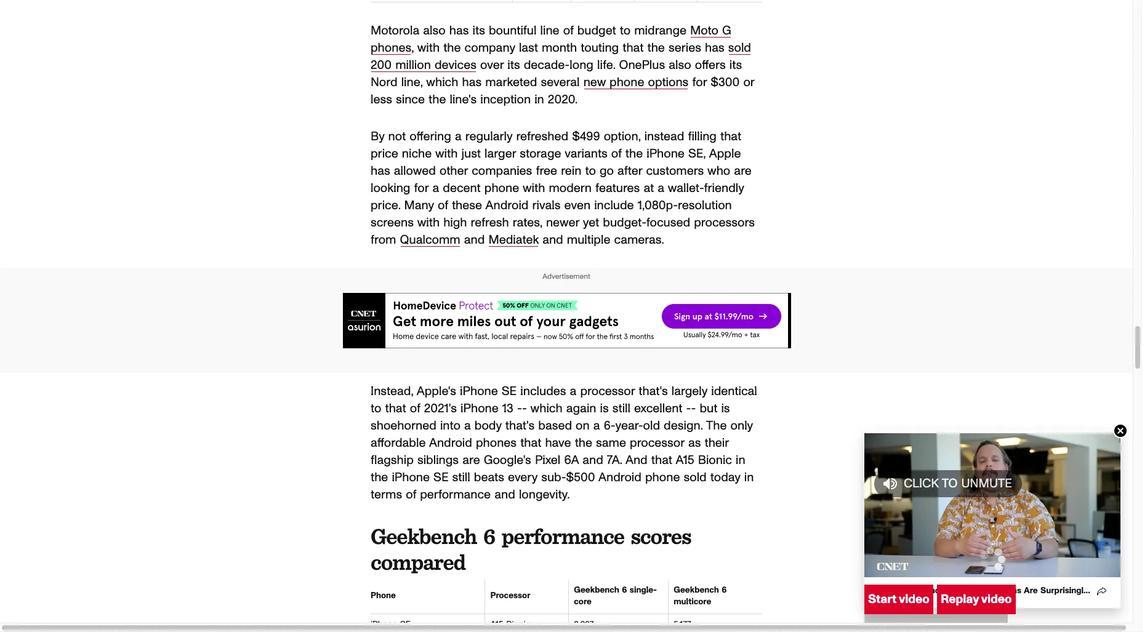 Task type: describe. For each thing, give the bounding box(es) containing it.
of up "high"
[[438, 199, 448, 212]]

geekbench for geekbench 6 multicore
[[674, 586, 719, 595]]

over its decade-long life. oneplus also offers its nord line, which has marketed several
[[371, 59, 742, 88]]

of down option,
[[612, 148, 622, 160]]

in inside for $300 or less since the line's inception in 2020.
[[535, 93, 544, 106]]

qualcomm and mediatek and multiple cameras.
[[400, 234, 668, 246]]

$300
[[711, 76, 740, 88]]

today
[[711, 471, 741, 484]]

their
[[705, 437, 729, 449]]

and down "refresh"
[[464, 234, 485, 246]]

are inside by not offering a regularly refreshed $499 option, instead filling that price niche with just larger storage variants of the iphone se, apple has allowed other companies free rein to go after customers who are looking for a decent phone with modern features at a wallet-friendly price. many of these android rivals even include 1,080p-resolution screens with high refresh rates, newer yet budget-focused processors from
[[734, 165, 752, 177]]

6 for multicore
[[722, 586, 727, 595]]

midrange
[[635, 24, 687, 37]]

which inside over its decade-long life. oneplus also offers its nord line, which has marketed several
[[426, 76, 458, 88]]

refresh
[[471, 217, 509, 229]]

from
[[371, 234, 396, 246]]

of up shoehorned
[[410, 403, 420, 415]]

million
[[396, 59, 431, 71]]

performance inside instead, apple's iphone se includes a processor that's largely identical to that of 2021's iphone 13 -- which again is still excellent -- but is shoehorned into a body that's based on a 6-year-old design. the only affordable android phones that have the same processor as their flagship siblings are google's pixel 6a and 7a. and that a15 bionic in the iphone se still beats every sub-$500 android phone sold today in terms of performance and longevity.
[[420, 489, 491, 501]]

several
[[541, 76, 580, 88]]

same
[[596, 437, 626, 449]]

iphone inside by not offering a regularly refreshed $499 option, instead filling that price niche with just larger storage variants of the iphone se, apple has allowed other companies free rein to go after customers who are looking for a decent phone with modern features at a wallet-friendly price. many of these android rivals even include 1,080p-resolution screens with high refresh rates, newer yet budget-focused processors from
[[647, 148, 685, 160]]

yet
[[583, 217, 599, 229]]

start
[[868, 594, 897, 606]]

by
[[371, 130, 385, 143]]

motorola
[[371, 24, 420, 37]]

multiple
[[567, 234, 611, 246]]

based
[[538, 420, 572, 432]]

new phone options link
[[584, 76, 689, 88]]

customers
[[646, 165, 704, 177]]

life.
[[597, 59, 616, 71]]

bionic inside instead, apple's iphone se includes a processor that's largely identical to that of 2021's iphone 13 -- which again is still excellent -- but is shoehorned into a body that's based on a 6-year-old design. the only affordable android phones that have the same processor as their flagship siblings are google's pixel 6a and 7a. and that a15 bionic in the iphone se still beats every sub-$500 android phone sold today in terms of performance and longevity.
[[698, 454, 732, 467]]

go
[[600, 165, 614, 177]]

again
[[566, 403, 597, 415]]

old
[[643, 420, 660, 432]]

of up the , with the company last month touting that the series has
[[563, 24, 574, 37]]

storage
[[520, 148, 561, 160]]

which inside instead, apple's iphone se includes a processor that's largely identical to that of 2021's iphone 13 -- which again is still excellent -- but is shoehorned into a body that's based on a 6-year-old design. the only affordable android phones that have the same processor as their flagship siblings are google's pixel 6a and 7a. and that a15 bionic in the iphone se still beats every sub-$500 android phone sold today in terms of performance and longevity.
[[531, 403, 563, 415]]

geekbench for geekbench 6 single- core
[[574, 586, 620, 595]]

into
[[440, 420, 461, 432]]

to inside instead, apple's iphone se includes a processor that's largely identical to that of 2021's iphone 13 -- which again is still excellent -- but is shoehorned into a body that's based on a 6-year-old design. the only affordable android phones that have the same processor as their flagship siblings are google's pixel 6a and 7a. and that a15 bionic in the iphone se still beats every sub-$500 android phone sold today in terms of performance and longevity.
[[371, 403, 382, 415]]

1 vertical spatial 6a
[[896, 587, 907, 596]]

2 - from the left
[[522, 403, 527, 415]]

line,
[[401, 76, 423, 88]]

compared
[[371, 548, 466, 576]]

core
[[574, 598, 592, 607]]

on
[[576, 420, 590, 432]]

sold 200 million devices
[[371, 42, 751, 71]]

sub-
[[541, 471, 566, 484]]

geekbench 6 single- core
[[574, 586, 657, 607]]

resolution
[[678, 199, 732, 212]]

0 vertical spatial still
[[613, 403, 631, 415]]

variants
[[565, 148, 608, 160]]

moto
[[690, 24, 719, 37]]

phone
[[371, 592, 396, 601]]

se inside geekbench 6 performance scores compared element
[[400, 621, 411, 629]]

a15 bionic
[[491, 621, 530, 629]]

bountiful
[[489, 24, 537, 37]]

phones inside instead, apple's iphone se includes a processor that's largely identical to that of 2021's iphone 13 -- which again is still excellent -- but is shoehorned into a body that's based on a 6-year-old design. the only affordable android phones that have the same processor as their flagship siblings are google's pixel 6a and 7a. and that a15 bionic in the iphone se still beats every sub-$500 android phone sold today in terms of performance and longevity.
[[476, 437, 517, 449]]

line
[[540, 24, 560, 37]]

replay video button
[[937, 585, 1016, 615]]

geekbench for geekbench 6 performance scores compared
[[371, 523, 477, 550]]

and
[[626, 454, 648, 467]]

a15 inside instead, apple's iphone se includes a processor that's largely identical to that of 2021's iphone 13 -- which again is still excellent -- but is shoehorned into a body that's based on a 6-year-old design. the only affordable android phones that have the same processor as their flagship siblings are google's pixel 6a and 7a. and that a15 bionic in the iphone se still beats every sub-$500 android phone sold today in terms of performance and longevity.
[[676, 454, 695, 467]]

not
[[388, 130, 406, 143]]

video for replay video
[[982, 594, 1012, 606]]

$500
[[566, 471, 595, 484]]

performance inside geekbench 6 performance scores compared
[[502, 523, 624, 550]]

geekbench 6 performance scores compared
[[371, 523, 691, 576]]

a up just
[[455, 130, 462, 143]]

has inside over its decade-long life. oneplus also offers its nord line, which has marketed several
[[462, 76, 482, 88]]

are
[[1024, 587, 1038, 596]]

looking
[[371, 182, 410, 194]]

0 horizontal spatial its
[[473, 24, 485, 37]]

by not offering a regularly refreshed $499 option, instead filling that price niche with just larger storage variants of the iphone se, apple has allowed other companies free rein to go after customers who are looking for a decent phone with modern features at a wallet-friendly price. many of these android rivals even include 1,080p-resolution screens with high refresh rates, newer yet budget-focused processors from
[[371, 130, 755, 246]]

every
[[508, 471, 538, 484]]

budget-
[[603, 217, 647, 229]]

largely
[[672, 385, 708, 398]]

1 vertical spatial the
[[968, 587, 983, 596]]

other
[[440, 165, 468, 177]]

line's
[[450, 93, 477, 106]]

regularly
[[466, 130, 513, 143]]

a up many
[[433, 182, 439, 194]]

vs.
[[909, 587, 920, 596]]

are inside instead, apple's iphone se includes a processor that's largely identical to that of 2021's iphone 13 -- which again is still excellent -- but is shoehorned into a body that's based on a 6-year-old design. the only affordable android phones that have the same processor as their flagship siblings are google's pixel 6a and 7a. and that a15 bionic in the iphone se still beats every sub-$500 android phone sold today in terms of performance and longevity.
[[463, 454, 480, 467]]

has up devices
[[449, 24, 469, 37]]

a right at on the top
[[658, 182, 665, 194]]

niche
[[402, 148, 432, 160]]

instead
[[645, 130, 684, 143]]

1 horizontal spatial its
[[508, 59, 520, 71]]

processor
[[491, 592, 531, 601]]

has up offers
[[705, 42, 725, 54]]

friendly
[[704, 182, 744, 194]]

but
[[700, 403, 718, 415]]

0 horizontal spatial also
[[423, 24, 446, 37]]

last
[[519, 42, 538, 54]]

1 - from the left
[[517, 403, 522, 415]]

qualcomm
[[400, 234, 461, 246]]

after
[[618, 165, 643, 177]]

g
[[722, 24, 732, 37]]

to right click
[[942, 478, 958, 490]]

apple's
[[417, 385, 456, 398]]

company
[[465, 42, 515, 54]]

filling
[[688, 130, 717, 143]]

pixel inside instead, apple's iphone se includes a processor that's largely identical to that of 2021's iphone 13 -- which again is still excellent -- but is shoehorned into a body that's based on a 6-year-old design. the only affordable android phones that have the same processor as their flagship siblings are google's pixel 6a and 7a. and that a15 bionic in the iphone se still beats every sub-$500 android phone sold today in terms of performance and longevity.
[[535, 454, 561, 467]]

2 horizontal spatial its
[[730, 59, 742, 71]]

refreshed
[[516, 130, 569, 143]]

focused
[[647, 217, 691, 229]]

rivals
[[532, 199, 561, 212]]

devices
[[435, 59, 477, 71]]

6-
[[604, 420, 616, 432]]

se,
[[689, 148, 706, 160]]

0 vertical spatial phone
[[610, 76, 645, 88]]

google's
[[484, 454, 531, 467]]

marketed
[[485, 76, 537, 88]]

4 - from the left
[[691, 403, 696, 415]]

apple
[[709, 148, 741, 160]]

price
[[371, 148, 398, 160]]

shoehorned
[[371, 420, 437, 432]]

geekbench 6 multicore
[[674, 586, 727, 607]]

nord
[[371, 76, 398, 88]]



Task type: locate. For each thing, give the bounding box(es) containing it.
a left 6-
[[594, 420, 600, 432]]

processor
[[580, 385, 635, 398], [630, 437, 685, 449]]

7a.
[[607, 454, 622, 467]]

processor down the old
[[630, 437, 685, 449]]

0 horizontal spatial se
[[400, 621, 411, 629]]

1 horizontal spatial 6a
[[896, 587, 907, 596]]

pixel
[[535, 454, 561, 467], [875, 587, 893, 596]]

a15
[[676, 454, 695, 467], [491, 621, 504, 629]]

multicore
[[674, 598, 712, 607]]

2 is from the left
[[721, 403, 730, 415]]

0 vertical spatial which
[[426, 76, 458, 88]]

1 vertical spatial which
[[531, 403, 563, 415]]

the up terms
[[371, 471, 388, 484]]

that's up excellent
[[639, 385, 668, 398]]

and up $500
[[583, 454, 603, 467]]

1 vertical spatial se
[[434, 471, 449, 484]]

2 vertical spatial android
[[599, 471, 642, 484]]

a15 inside geekbench 6 performance scores compared element
[[491, 621, 504, 629]]

1 vertical spatial still
[[452, 471, 470, 484]]

the down midrange
[[648, 42, 665, 54]]

which down includes
[[531, 403, 563, 415]]

for down offers
[[693, 76, 707, 88]]

options
[[648, 76, 689, 88]]

iphone inside geekbench 6 performance scores compared element
[[371, 621, 397, 629]]

a15 down as
[[676, 454, 695, 467]]

1 horizontal spatial bionic
[[698, 454, 732, 467]]

1 horizontal spatial which
[[531, 403, 563, 415]]

or
[[744, 76, 755, 88]]

advertisement region
[[342, 293, 791, 348]]

0 vertical spatial are
[[734, 165, 752, 177]]

1 vertical spatial a15
[[491, 621, 504, 629]]

-
[[517, 403, 522, 415], [522, 403, 527, 415], [686, 403, 691, 415], [691, 403, 696, 415]]

android inside by not offering a regularly refreshed $499 option, instead filling that price niche with just larger storage variants of the iphone se, apple has allowed other companies free rein to go after customers who are looking for a decent phone with modern features at a wallet-friendly price. many of these android rivals even include 1,080p-resolution screens with high refresh rates, newer yet budget-focused processors from
[[486, 199, 529, 212]]

0 vertical spatial sold
[[728, 42, 751, 54]]

the down the on
[[575, 437, 592, 449]]

1 vertical spatial processor
[[630, 437, 685, 449]]

for up many
[[414, 182, 429, 194]]

0 horizontal spatial the
[[706, 420, 727, 432]]

to down instead,
[[371, 403, 382, 415]]

1 vertical spatial pixel
[[875, 587, 893, 596]]

pixel left the vs.
[[875, 587, 893, 596]]

unmute
[[962, 478, 1013, 490]]

performance down the longevity. on the bottom of the page
[[502, 523, 624, 550]]

with right the ,
[[417, 42, 440, 54]]

sold left today
[[684, 471, 707, 484]]

0 vertical spatial phones
[[371, 42, 412, 54]]

with up qualcomm link
[[417, 217, 440, 229]]

which
[[426, 76, 458, 88], [531, 403, 563, 415]]

0 horizontal spatial that's
[[506, 420, 535, 432]]

0 horizontal spatial which
[[426, 76, 458, 88]]

a up again
[[570, 385, 577, 398]]

2020.
[[548, 93, 578, 106]]

start video
[[868, 594, 930, 606]]

sold down g
[[728, 42, 751, 54]]

include
[[594, 199, 634, 212]]

0 horizontal spatial still
[[452, 471, 470, 484]]

1 vertical spatial phone
[[485, 182, 519, 194]]

of right terms
[[406, 489, 416, 501]]

in up today
[[736, 454, 746, 467]]

0 vertical spatial the
[[706, 420, 727, 432]]

at
[[644, 182, 654, 194]]

which down devices
[[426, 76, 458, 88]]

0 vertical spatial 6a
[[564, 454, 579, 467]]

2 horizontal spatial phone
[[645, 471, 680, 484]]

1 is from the left
[[600, 403, 609, 415]]

larger
[[485, 148, 516, 160]]

0 horizontal spatial 6
[[483, 523, 495, 550]]

2 horizontal spatial 6
[[722, 586, 727, 595]]

6a left the vs.
[[896, 587, 907, 596]]

0 vertical spatial in
[[535, 93, 544, 106]]

1 horizontal spatial also
[[669, 59, 691, 71]]

the up devices
[[444, 42, 461, 54]]

only
[[731, 420, 753, 432]]

different
[[1091, 587, 1126, 596]]

performance down beats
[[420, 489, 491, 501]]

1 horizontal spatial phones
[[476, 437, 517, 449]]

allowed
[[394, 165, 436, 177]]

0 vertical spatial also
[[423, 24, 446, 37]]

are right who
[[734, 165, 752, 177]]

bionic
[[698, 454, 732, 467], [506, 621, 530, 629]]

is right but
[[721, 403, 730, 415]]

sold inside instead, apple's iphone se includes a processor that's largely identical to that of 2021's iphone 13 -- which again is still excellent -- but is shoehorned into a body that's based on a 6-year-old design. the only affordable android phones that have the same processor as their flagship siblings are google's pixel 6a and 7a. and that a15 bionic in the iphone se still beats every sub-$500 android phone sold today in terms of performance and longevity.
[[684, 471, 707, 484]]

phones down body
[[476, 437, 517, 449]]

series
[[669, 42, 701, 54]]

the left line's
[[429, 93, 446, 106]]

0 vertical spatial performance
[[420, 489, 491, 501]]

0 vertical spatial se
[[502, 385, 517, 398]]

that left the have
[[521, 437, 542, 449]]

budget
[[577, 24, 616, 37]]

single-
[[630, 586, 657, 595]]

0 horizontal spatial video
[[899, 594, 930, 606]]

new phone options
[[584, 76, 689, 88]]

0 vertical spatial bionic
[[698, 454, 732, 467]]

1 horizontal spatial the
[[968, 587, 983, 596]]

also down 'series' in the right top of the page
[[669, 59, 691, 71]]

the inside for $300 or less since the line's inception in 2020.
[[429, 93, 446, 106]]

has inside by not offering a regularly refreshed $499 option, instead filling that price niche with just larger storage variants of the iphone se, apple has allowed other companies free rein to go after customers who are looking for a decent phone with modern features at a wallet-friendly price. many of these android rivals even include 1,080p-resolution screens with high refresh rates, newer yet budget-focused processors from
[[371, 165, 390, 177]]

6 for performance
[[483, 523, 495, 550]]

that inside by not offering a regularly refreshed $499 option, instead filling that price niche with just larger storage variants of the iphone se, apple has allowed other companies free rein to go after customers who are looking for a decent phone with modern features at a wallet-friendly price. many of these android rivals even include 1,080p-resolution screens with high refresh rates, newer yet budget-focused processors from
[[721, 130, 742, 143]]

pixel up sub-
[[535, 454, 561, 467]]

and
[[464, 234, 485, 246], [543, 234, 563, 246], [583, 454, 603, 467], [495, 489, 515, 501]]

1 vertical spatial that's
[[506, 420, 535, 432]]

1 vertical spatial also
[[669, 59, 691, 71]]

year-
[[616, 420, 643, 432]]

iphone
[[647, 148, 685, 160], [460, 385, 498, 398], [461, 403, 499, 415], [392, 471, 430, 484], [923, 587, 950, 596], [371, 621, 397, 629]]

6a inside instead, apple's iphone se includes a processor that's largely identical to that of 2021's iphone 13 -- which again is still excellent -- but is shoehorned into a body that's based on a 6-year-old design. the only affordable android phones that have the same processor as their flagship siblings are google's pixel 6a and 7a. and that a15 bionic in the iphone se still beats every sub-$500 android phone sold today in terms of performance and longevity.
[[564, 454, 579, 467]]

1 vertical spatial performance
[[502, 523, 624, 550]]

the
[[444, 42, 461, 54], [648, 42, 665, 54], [429, 93, 446, 106], [626, 148, 643, 160], [575, 437, 592, 449], [371, 471, 388, 484]]

android up "refresh"
[[486, 199, 529, 212]]

with up other on the left of the page
[[435, 148, 458, 160]]

offering
[[410, 130, 451, 143]]

over
[[480, 59, 504, 71]]

in left 2020.
[[535, 93, 544, 106]]

is up 6-
[[600, 403, 609, 415]]

longevity.
[[519, 489, 570, 501]]

to
[[620, 24, 631, 37], [585, 165, 596, 177], [371, 403, 382, 415], [942, 478, 958, 490]]

still up the "year-"
[[613, 403, 631, 415]]

1 horizontal spatial that's
[[639, 385, 668, 398]]

geekbench down terms
[[371, 523, 477, 550]]

5,177
[[674, 621, 691, 629]]

geekbench up multicore
[[674, 586, 719, 595]]

processor up again
[[580, 385, 635, 398]]

0 vertical spatial a15
[[676, 454, 695, 467]]

2 horizontal spatial geekbench
[[674, 586, 719, 595]]

6 inside the geekbench 6 multicore
[[722, 586, 727, 595]]

bionic down "processor"
[[506, 621, 530, 629]]

to left go at the top
[[585, 165, 596, 177]]

2 horizontal spatial android
[[599, 471, 642, 484]]

the up after
[[626, 148, 643, 160]]

0 horizontal spatial is
[[600, 403, 609, 415]]

that
[[623, 42, 644, 54], [721, 130, 742, 143], [385, 403, 406, 415], [521, 437, 542, 449], [652, 454, 673, 467]]

cameras.
[[614, 234, 664, 246]]

the inside by not offering a regularly refreshed $499 option, instead filling that price niche with just larger storage variants of the iphone se, apple has allowed other companies free rein to go after customers who are looking for a decent phone with modern features at a wallet-friendly price. many of these android rivals even include 1,080p-resolution screens with high refresh rates, newer yet budget-focused processors from
[[626, 148, 643, 160]]

click
[[904, 478, 939, 490]]

sold inside sold 200 million devices
[[728, 42, 751, 54]]

phones inside moto g phones
[[371, 42, 412, 54]]

3 - from the left
[[686, 403, 691, 415]]

these
[[452, 199, 482, 212]]

phone down the companies
[[485, 182, 519, 194]]

1 vertical spatial phones
[[476, 437, 517, 449]]

1 horizontal spatial a15
[[676, 454, 695, 467]]

0 horizontal spatial are
[[463, 454, 480, 467]]

that down instead,
[[385, 403, 406, 415]]

decade-
[[524, 59, 570, 71]]

geekbench inside the geekbench 6 single- core
[[574, 586, 620, 595]]

identical
[[712, 385, 757, 398]]

touting
[[581, 42, 619, 54]]

0 vertical spatial pixel
[[535, 454, 561, 467]]

1 vertical spatial android
[[429, 437, 472, 449]]

video right the start
[[899, 594, 930, 606]]

its up marketed
[[508, 59, 520, 71]]

1,080p-
[[638, 199, 678, 212]]

bionic down their
[[698, 454, 732, 467]]

6a up $500
[[564, 454, 579, 467]]

that right and
[[652, 454, 673, 467]]

the inside instead, apple's iphone se includes a processor that's largely identical to that of 2021's iphone 13 -- which again is still excellent -- but is shoehorned into a body that's based on a 6-year-old design. the only affordable android phones that have the same processor as their flagship siblings are google's pixel 6a and 7a. and that a15 bionic in the iphone se still beats every sub-$500 android phone sold today in terms of performance and longevity.
[[706, 420, 727, 432]]

phone down oneplus
[[610, 76, 645, 88]]

1 vertical spatial in
[[736, 454, 746, 467]]

0 horizontal spatial sold
[[684, 471, 707, 484]]

1 horizontal spatial performance
[[502, 523, 624, 550]]

screens
[[371, 217, 414, 229]]

with up rivals
[[523, 182, 545, 194]]

1 vertical spatial bionic
[[506, 621, 530, 629]]

1 horizontal spatial geekbench
[[574, 586, 620, 595]]

0 vertical spatial processor
[[580, 385, 635, 398]]

as
[[689, 437, 701, 449]]

instead, apple's iphone se includes a processor that's largely identical to that of 2021's iphone 13 -- which again is still excellent -- but is shoehorned into a body that's based on a 6-year-old design. the only affordable android phones that have the same processor as their flagship siblings are google's pixel 6a and 7a. and that a15 bionic in the iphone se still beats every sub-$500 android phone sold today in terms of performance and longevity.
[[371, 385, 757, 501]]

0 vertical spatial for
[[693, 76, 707, 88]]

sold 200 million devices link
[[371, 42, 751, 71]]

1 vertical spatial are
[[463, 454, 480, 467]]

phone inside by not offering a regularly refreshed $499 option, instead filling that price niche with just larger storage variants of the iphone se, apple has allowed other companies free rein to go after customers who are looking for a decent phone with modern features at a wallet-friendly price. many of these android rivals even include 1,080p-resolution screens with high refresh rates, newer yet budget-focused processors from
[[485, 182, 519, 194]]

0 horizontal spatial phone
[[485, 182, 519, 194]]

6 inside the geekbench 6 single- core
[[622, 586, 627, 595]]

1 horizontal spatial still
[[613, 403, 631, 415]]

geekbench inside geekbench 6 performance scores compared
[[371, 523, 477, 550]]

2 vertical spatial phone
[[645, 471, 680, 484]]

has down price
[[371, 165, 390, 177]]

rates,
[[513, 217, 543, 229]]

mediatek link
[[489, 234, 539, 246]]

for inside by not offering a regularly refreshed $499 option, instead filling that price niche with just larger storage variants of the iphone se, apple has allowed other companies free rein to go after customers who are looking for a decent phone with modern features at a wallet-friendly price. many of these android rivals even include 1,080p-resolution screens with high refresh rates, newer yet budget-focused processors from
[[414, 182, 429, 194]]

has up line's
[[462, 76, 482, 88]]

, with the company last month touting that the series has
[[412, 42, 728, 54]]

0 horizontal spatial bionic
[[506, 621, 530, 629]]

2 horizontal spatial se
[[502, 385, 517, 398]]

6 for single-
[[622, 586, 627, 595]]

0 vertical spatial that's
[[639, 385, 668, 398]]

that up apple
[[721, 130, 742, 143]]

6 inside geekbench 6 performance scores compared
[[483, 523, 495, 550]]

0 horizontal spatial android
[[429, 437, 472, 449]]

pixel 6a vs. iphone se: the cameras are surprisingly different
[[875, 587, 1126, 596]]

1 horizontal spatial se
[[434, 471, 449, 484]]

2 video from the left
[[982, 594, 1012, 606]]

1 vertical spatial for
[[414, 182, 429, 194]]

siblings
[[418, 454, 459, 467]]

in right today
[[744, 471, 754, 484]]

geekbench 6 performance scores compared element
[[371, 580, 763, 633]]

geekbench up core in the bottom of the page
[[574, 586, 620, 595]]

0 horizontal spatial phones
[[371, 42, 412, 54]]

for
[[693, 76, 707, 88], [414, 182, 429, 194]]

android down into
[[429, 437, 472, 449]]

1 video from the left
[[899, 594, 930, 606]]

1 horizontal spatial 6
[[622, 586, 627, 595]]

instead,
[[371, 385, 413, 398]]

video
[[899, 594, 930, 606], [982, 594, 1012, 606]]

1 horizontal spatial are
[[734, 165, 752, 177]]

that's down 13
[[506, 420, 535, 432]]

the right "se:"
[[968, 587, 983, 596]]

a15 down "processor"
[[491, 621, 504, 629]]

its up 'company'
[[473, 24, 485, 37]]

scores
[[631, 523, 691, 550]]

0 horizontal spatial performance
[[420, 489, 491, 501]]

1 horizontal spatial sold
[[728, 42, 751, 54]]

0 horizontal spatial pixel
[[535, 454, 561, 467]]

beats
[[474, 471, 504, 484]]

its up $300
[[730, 59, 742, 71]]

a right into
[[464, 420, 471, 432]]

a
[[455, 130, 462, 143], [433, 182, 439, 194], [658, 182, 665, 194], [570, 385, 577, 398], [464, 420, 471, 432], [594, 420, 600, 432]]

video left are on the right bottom of the page
[[982, 594, 1012, 606]]

1 horizontal spatial android
[[486, 199, 529, 212]]

bionic inside geekbench 6 performance scores compared element
[[506, 621, 530, 629]]

terms
[[371, 489, 402, 501]]

1 vertical spatial sold
[[684, 471, 707, 484]]

free
[[536, 165, 557, 177]]

13
[[502, 403, 514, 415]]

2 vertical spatial in
[[744, 471, 754, 484]]

long
[[570, 59, 594, 71]]

that up oneplus
[[623, 42, 644, 54]]

and down beats
[[495, 489, 515, 501]]

of
[[563, 24, 574, 37], [612, 148, 622, 160], [438, 199, 448, 212], [410, 403, 420, 415], [406, 489, 416, 501]]

to right budget
[[620, 24, 631, 37]]

phones down the motorola
[[371, 42, 412, 54]]

video for start video
[[899, 594, 930, 606]]

phone down and
[[645, 471, 680, 484]]

1 horizontal spatial phone
[[610, 76, 645, 88]]

the
[[706, 420, 727, 432], [968, 587, 983, 596]]

2,237
[[574, 621, 594, 629]]

android down 7a.
[[599, 471, 642, 484]]

and down newer
[[543, 234, 563, 246]]

2021's
[[424, 403, 457, 415]]

0 horizontal spatial geekbench
[[371, 523, 477, 550]]

also inside over its decade-long life. oneplus also offers its nord line, which has marketed several
[[669, 59, 691, 71]]

0 horizontal spatial for
[[414, 182, 429, 194]]

new
[[584, 76, 606, 88]]

mediatek
[[489, 234, 539, 246]]

are up beats
[[463, 454, 480, 467]]

1 horizontal spatial is
[[721, 403, 730, 415]]

for inside for $300 or less since the line's inception in 2020.
[[693, 76, 707, 88]]

,
[[412, 42, 414, 54]]

phones
[[371, 42, 412, 54], [476, 437, 517, 449]]

performance
[[420, 489, 491, 501], [502, 523, 624, 550]]

1 horizontal spatial video
[[982, 594, 1012, 606]]

for $300 or less since the line's inception in 2020.
[[371, 76, 755, 106]]

design.
[[664, 420, 703, 432]]

geekbench inside the geekbench 6 multicore
[[674, 586, 719, 595]]

1 horizontal spatial for
[[693, 76, 707, 88]]

processors
[[694, 217, 755, 229]]

phone inside instead, apple's iphone se includes a processor that's largely identical to that of 2021's iphone 13 -- which again is still excellent -- but is shoehorned into a body that's based on a 6-year-old design. the only affordable android phones that have the same processor as their flagship siblings are google's pixel 6a and 7a. and that a15 bionic in the iphone se still beats every sub-$500 android phone sold today in terms of performance and longevity.
[[645, 471, 680, 484]]

0 horizontal spatial a15
[[491, 621, 504, 629]]

have
[[545, 437, 571, 449]]

to inside by not offering a regularly refreshed $499 option, instead filling that price niche with just larger storage variants of the iphone se, apple has allowed other companies free rein to go after customers who are looking for a decent phone with modern features at a wallet-friendly price. many of these android rivals even include 1,080p-resolution screens with high refresh rates, newer yet budget-focused processors from
[[585, 165, 596, 177]]

features
[[596, 182, 640, 194]]

cameras
[[986, 587, 1022, 596]]

the up their
[[706, 420, 727, 432]]

also right the motorola
[[423, 24, 446, 37]]

0 vertical spatial android
[[486, 199, 529, 212]]

0 horizontal spatial 6a
[[564, 454, 579, 467]]

1 horizontal spatial pixel
[[875, 587, 893, 596]]

2 vertical spatial se
[[400, 621, 411, 629]]

still left beats
[[452, 471, 470, 484]]



Task type: vqa. For each thing, say whether or not it's contained in the screenshot.
The Sold
yes



